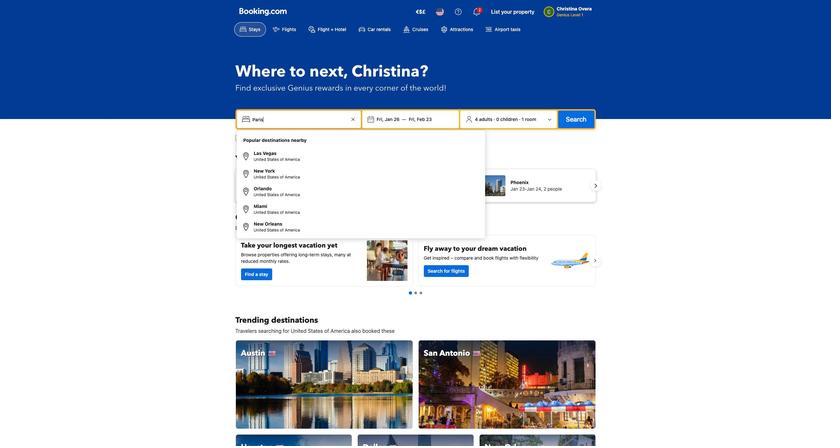 Task type: describe. For each thing, give the bounding box(es) containing it.
Where are you going? field
[[250, 114, 349, 125]]

next image
[[592, 182, 600, 190]]

fly away to your dream vacation image
[[550, 241, 590, 281]]

your account menu christina overa genius level 1 element
[[544, 3, 594, 18]]

2 region from the top
[[230, 233, 601, 290]]



Task type: vqa. For each thing, say whether or not it's contained in the screenshot.
list box
yes



Task type: locate. For each thing, give the bounding box(es) containing it.
region
[[230, 167, 601, 205], [230, 233, 601, 290]]

booking.com image
[[239, 8, 287, 16]]

main content
[[230, 213, 601, 447]]

group
[[239, 148, 483, 236]]

1 vertical spatial region
[[230, 233, 601, 290]]

1 region from the top
[[230, 167, 601, 205]]

list box
[[239, 133, 483, 236]]

0 vertical spatial region
[[230, 167, 601, 205]]

take your longest vacation yet image
[[367, 241, 407, 281]]

progress bar
[[409, 292, 422, 295]]



